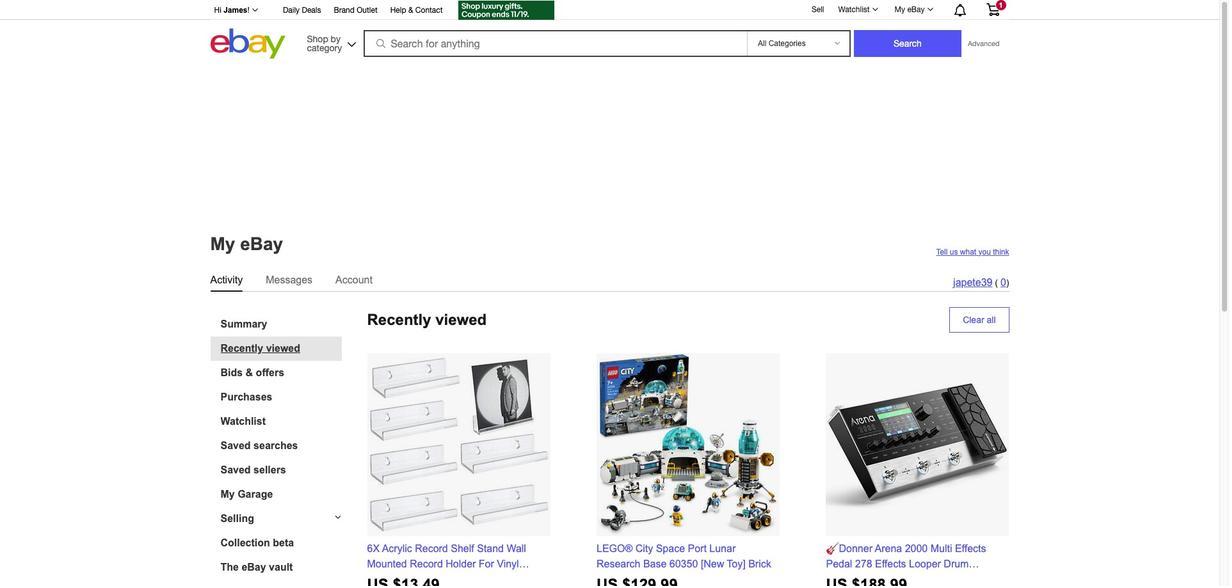 Task type: locate. For each thing, give the bounding box(es) containing it.
mounted
[[367, 559, 407, 570]]

🎸donner arena 2000 multi effects pedal 278 effects looper drum machine | refurb image
[[826, 353, 1010, 536]]

1 link
[[979, 0, 1008, 19]]

my for the my ebay link
[[895, 5, 906, 14]]

🎸donner arena 2000 multi effects pedal 278 effects looper drum machine | refurb link
[[826, 353, 1010, 587], [826, 543, 987, 585]]

vault
[[269, 562, 293, 573]]

watchlist right the sell
[[839, 5, 870, 14]]

6x acrylic record shelf stand wall mounted record holder for vinyl album display
[[367, 543, 526, 585]]

1 vertical spatial watchlist
[[221, 416, 266, 427]]

pedal
[[826, 559, 853, 570]]

my inside account navigation
[[895, 5, 906, 14]]

watchlist link up saved searches link
[[221, 416, 342, 427]]

the
[[221, 562, 239, 573]]

1 vertical spatial record
[[410, 559, 443, 570]]

watchlist down purchases
[[221, 416, 266, 427]]

research
[[597, 559, 641, 570]]

0 horizontal spatial viewed
[[266, 343, 300, 354]]

summary
[[221, 319, 267, 330]]

tell
[[937, 248, 948, 256]]

my ebay
[[895, 5, 925, 14], [210, 234, 283, 254]]

shelf
[[451, 543, 474, 554]]

0 vertical spatial saved
[[221, 440, 251, 451]]

0 vertical spatial my ebay
[[895, 5, 925, 14]]

advanced
[[968, 40, 1000, 47]]

1 6x acrylic record shelf stand wall mounted record holder for vinyl album display link from the top
[[367, 353, 550, 587]]

machine
[[826, 574, 865, 585]]

purchases
[[221, 392, 272, 403]]

recently down 'account' link
[[367, 311, 431, 328]]

1 vertical spatial recently viewed
[[221, 343, 300, 354]]

1 horizontal spatial my ebay
[[895, 5, 925, 14]]

1 horizontal spatial recently viewed
[[367, 311, 487, 328]]

watchlist link right the sell
[[832, 2, 884, 17]]

1 vertical spatial my ebay
[[210, 234, 283, 254]]

0 vertical spatial &
[[409, 6, 413, 15]]

james
[[224, 6, 248, 15]]

shop by category
[[307, 34, 342, 53]]

1 vertical spatial saved
[[221, 465, 251, 476]]

record
[[415, 543, 448, 554], [410, 559, 443, 570]]

viewed
[[436, 311, 487, 328], [266, 343, 300, 354]]

0 vertical spatial watchlist
[[839, 5, 870, 14]]

6x acrylic record shelf stand wall mounted record holder for vinyl album display link
[[367, 353, 550, 587], [367, 543, 529, 585]]

lego® city space port lunar research base 60350 [new toy] brick
[[597, 543, 772, 570]]

1 saved from the top
[[221, 440, 251, 451]]

shop
[[307, 34, 328, 44]]

you
[[979, 248, 991, 256]]

daily deals
[[283, 6, 321, 15]]

0 horizontal spatial &
[[246, 367, 253, 378]]

effects up drum
[[955, 543, 987, 554]]

& right help
[[409, 6, 413, 15]]

messages
[[266, 274, 313, 285]]

watchlist link
[[832, 2, 884, 17], [221, 416, 342, 427]]

2 vertical spatial my
[[221, 489, 235, 500]]

0 vertical spatial viewed
[[436, 311, 487, 328]]

daily
[[283, 6, 300, 15]]

the ebay vault link
[[221, 562, 342, 574]]

& right bids
[[246, 367, 253, 378]]

0 vertical spatial my
[[895, 5, 906, 14]]

0 vertical spatial ebay
[[908, 5, 925, 14]]

None submit
[[854, 30, 962, 57]]

0 horizontal spatial recently viewed
[[221, 343, 300, 354]]

recently down 'summary' on the left bottom of the page
[[221, 343, 263, 354]]

effects up refurb
[[875, 559, 907, 570]]

0 horizontal spatial watchlist
[[221, 416, 266, 427]]

0 vertical spatial watchlist link
[[832, 2, 884, 17]]

saved
[[221, 440, 251, 451], [221, 465, 251, 476]]

purchases link
[[221, 392, 342, 403]]

1 horizontal spatial &
[[409, 6, 413, 15]]

0 horizontal spatial my ebay
[[210, 234, 283, 254]]

hi
[[214, 6, 221, 15]]

1 vertical spatial &
[[246, 367, 253, 378]]

watchlist inside 'my ebay' main content
[[221, 416, 266, 427]]

1 horizontal spatial watchlist
[[839, 5, 870, 14]]

my
[[895, 5, 906, 14], [210, 234, 235, 254], [221, 489, 235, 500]]

ebay
[[908, 5, 925, 14], [240, 234, 283, 254], [242, 562, 266, 573]]

1 vertical spatial my
[[210, 234, 235, 254]]

1 🎸donner arena 2000 multi effects pedal 278 effects looper drum machine | refurb link from the top
[[826, 353, 1010, 587]]

ebay inside account navigation
[[908, 5, 925, 14]]

collection beta
[[221, 538, 294, 549]]

watchlist for the right 'watchlist' link
[[839, 5, 870, 14]]

0 vertical spatial recently
[[367, 311, 431, 328]]

shop by category banner
[[207, 0, 1010, 62]]

my ebay link
[[888, 2, 939, 17]]

1 horizontal spatial recently
[[367, 311, 431, 328]]

2 lego® city space port lunar research base 60350 [new toy] brick link from the top
[[597, 543, 772, 570]]

&
[[409, 6, 413, 15], [246, 367, 253, 378]]

[new
[[701, 559, 724, 570]]

summary link
[[221, 319, 342, 330]]

my garage link
[[221, 489, 342, 500]]

watchlist
[[839, 5, 870, 14], [221, 416, 266, 427]]

brand
[[334, 6, 355, 15]]

1 vertical spatial effects
[[875, 559, 907, 570]]

saved up the my garage
[[221, 465, 251, 476]]

0 vertical spatial effects
[[955, 543, 987, 554]]

record left the 'shelf'
[[415, 543, 448, 554]]

2 🎸donner arena 2000 multi effects pedal 278 effects looper drum machine | refurb link from the top
[[826, 543, 987, 585]]

& inside account navigation
[[409, 6, 413, 15]]

ebay for 'the ebay vault' link at the left bottom of page
[[242, 562, 266, 573]]

1 horizontal spatial watchlist link
[[832, 2, 884, 17]]

& inside 'my ebay' main content
[[246, 367, 253, 378]]

outlet
[[357, 6, 378, 15]]

display
[[399, 574, 433, 585]]

record up display
[[410, 559, 443, 570]]

refurb
[[874, 574, 904, 585]]

0 vertical spatial recently viewed
[[367, 311, 487, 328]]

help & contact link
[[390, 4, 443, 18]]

activity link
[[210, 272, 243, 289]]

2 saved from the top
[[221, 465, 251, 476]]

0 vertical spatial record
[[415, 543, 448, 554]]

messages link
[[266, 272, 313, 289]]

daily deals link
[[283, 4, 321, 18]]

1 vertical spatial recently
[[221, 343, 263, 354]]

0 horizontal spatial watchlist link
[[221, 416, 342, 427]]

2 vertical spatial ebay
[[242, 562, 266, 573]]

6x
[[367, 543, 380, 554]]

saved up saved sellers
[[221, 440, 251, 451]]

1 vertical spatial ebay
[[240, 234, 283, 254]]

searches
[[254, 440, 298, 451]]

6x acrylic record shelf stand wall mounted record holder for vinyl album display image
[[367, 353, 550, 536]]

& for contact
[[409, 6, 413, 15]]

watchlist inside account navigation
[[839, 5, 870, 14]]

lunar
[[710, 543, 736, 554]]

1 vertical spatial viewed
[[266, 343, 300, 354]]



Task type: describe. For each thing, give the bounding box(es) containing it.
what
[[961, 248, 977, 256]]

account link
[[336, 272, 373, 289]]

278
[[856, 559, 873, 570]]

offers
[[256, 367, 284, 378]]

think
[[993, 248, 1010, 256]]

brick
[[749, 559, 772, 570]]

(
[[995, 278, 998, 288]]

shop by category button
[[301, 28, 359, 56]]

my ebay main content
[[5, 62, 1215, 587]]

japete39 ( 0 )
[[954, 277, 1010, 288]]

1
[[999, 1, 1003, 9]]

0 horizontal spatial effects
[[875, 559, 907, 570]]

brand outlet
[[334, 6, 378, 15]]

by
[[331, 34, 341, 44]]

stand
[[477, 543, 504, 554]]

looper
[[909, 559, 941, 570]]

japete39
[[954, 277, 993, 288]]

brand outlet link
[[334, 4, 378, 18]]

saved for saved sellers
[[221, 465, 251, 476]]

my ebay inside account navigation
[[895, 5, 925, 14]]

vinyl
[[497, 559, 519, 570]]

selling button
[[210, 513, 342, 525]]

!
[[248, 6, 250, 15]]

deals
[[302, 6, 321, 15]]

account
[[336, 274, 373, 285]]

🎸donner arena 2000 multi effects pedal 278 effects looper drum machine | refurb
[[826, 543, 987, 585]]

0
[[1001, 277, 1007, 288]]

bids & offers
[[221, 367, 284, 378]]

clear all button
[[950, 307, 1010, 333]]

1 horizontal spatial effects
[[955, 543, 987, 554]]

hi james !
[[214, 6, 250, 15]]

category
[[307, 43, 342, 53]]

all
[[987, 315, 996, 325]]

saved searches link
[[221, 440, 342, 452]]

album
[[367, 574, 396, 585]]

acrylic
[[382, 543, 412, 554]]

🎸donner
[[826, 543, 873, 554]]

lego®
[[597, 543, 633, 554]]

Search for anything text field
[[365, 31, 745, 56]]

recently viewed link
[[221, 343, 342, 354]]

1 vertical spatial watchlist link
[[221, 416, 342, 427]]

clear
[[963, 315, 985, 325]]

bids & offers link
[[221, 367, 342, 379]]

us
[[950, 248, 958, 256]]

my garage
[[221, 489, 273, 500]]

contact
[[416, 6, 443, 15]]

my ebay inside main content
[[210, 234, 283, 254]]

collection
[[221, 538, 270, 549]]

drum
[[944, 559, 969, 570]]

saved sellers
[[221, 465, 286, 476]]

ebay for the my ebay link
[[908, 5, 925, 14]]

1 horizontal spatial viewed
[[436, 311, 487, 328]]

multi
[[931, 543, 953, 554]]

account navigation
[[207, 0, 1010, 22]]

sellers
[[254, 465, 286, 476]]

the ebay vault
[[221, 562, 293, 573]]

my for my garage link
[[221, 489, 235, 500]]

help & contact
[[390, 6, 443, 15]]

60350
[[670, 559, 698, 570]]

japete39 link
[[954, 277, 993, 288]]

sell link
[[806, 5, 830, 14]]

|
[[868, 574, 871, 585]]

lego® city space port lunar research base 60350 [new toy] brick image
[[598, 353, 779, 536]]

tell us what you think
[[937, 248, 1010, 256]]

2000
[[905, 543, 928, 554]]

get the coupon image
[[458, 1, 554, 20]]

space
[[656, 543, 685, 554]]

holder
[[446, 559, 476, 570]]

advanced link
[[962, 31, 1006, 56]]

port
[[688, 543, 707, 554]]

collection beta link
[[221, 538, 342, 549]]

wall
[[507, 543, 526, 554]]

help
[[390, 6, 406, 15]]

none submit inside shop by category banner
[[854, 30, 962, 57]]

watchlist for bottom 'watchlist' link
[[221, 416, 266, 427]]

tell us what you think link
[[937, 248, 1010, 256]]

beta
[[273, 538, 294, 549]]

base
[[644, 559, 667, 570]]

sell
[[812, 5, 825, 14]]

city
[[636, 543, 653, 554]]

0 link
[[1001, 277, 1007, 288]]

selling
[[221, 513, 254, 524]]

1 lego® city space port lunar research base 60350 [new toy] brick link from the top
[[597, 353, 780, 587]]

)
[[1007, 278, 1010, 288]]

0 horizontal spatial recently
[[221, 343, 263, 354]]

arena
[[875, 543, 903, 554]]

saved searches
[[221, 440, 298, 451]]

toy]
[[727, 559, 746, 570]]

bids
[[221, 367, 243, 378]]

2 6x acrylic record shelf stand wall mounted record holder for vinyl album display link from the top
[[367, 543, 529, 585]]

saved sellers link
[[221, 465, 342, 476]]

clear all
[[963, 315, 996, 325]]

saved for saved searches
[[221, 440, 251, 451]]

& for offers
[[246, 367, 253, 378]]



Task type: vqa. For each thing, say whether or not it's contained in the screenshot.
Activity
yes



